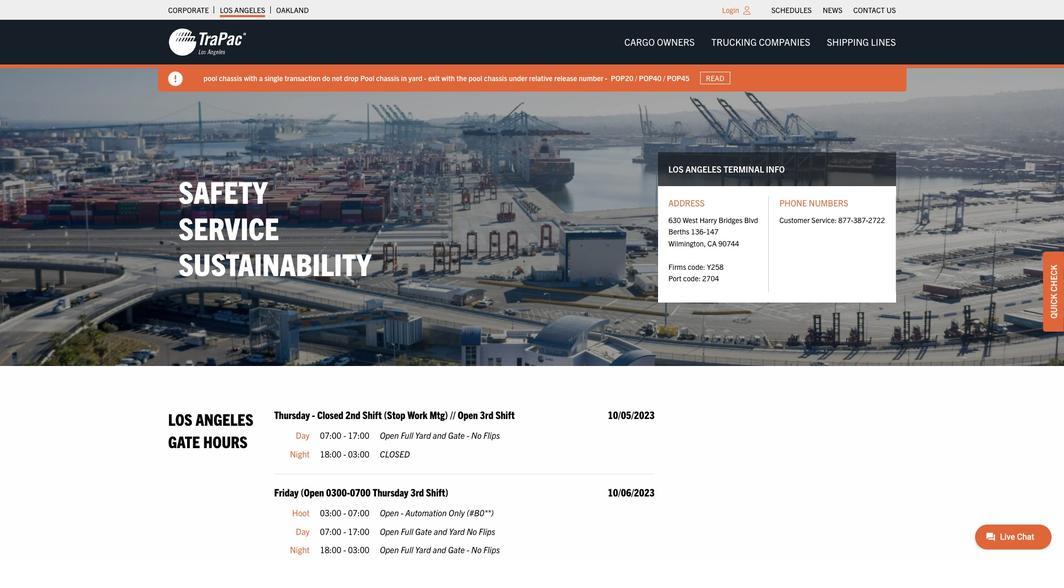 Task type: vqa. For each thing, say whether or not it's contained in the screenshot.
THE START in Actual Vessel Start : 10/14/2023 08:18 Final Discharge :
no



Task type: locate. For each thing, give the bounding box(es) containing it.
friday
[[274, 486, 299, 499]]

night up (open at bottom
[[290, 449, 310, 459]]

07:00 - 17:00
[[320, 430, 369, 440], [320, 526, 369, 536]]

1 17:00 from the top
[[348, 430, 369, 440]]

banner
[[0, 20, 1064, 92]]

1 with from the left
[[244, 73, 257, 82]]

2 vertical spatial 07:00
[[320, 526, 341, 536]]

2 vertical spatial los
[[168, 409, 192, 429]]

17:00 down 03:00 - 07:00 at bottom
[[348, 526, 369, 536]]

18:00 down 03:00 - 07:00 at bottom
[[320, 545, 341, 555]]

2 07:00 - 17:00 from the top
[[320, 526, 369, 536]]

pool right the at left
[[469, 73, 482, 82]]

numbers
[[809, 198, 848, 208]]

with left the at left
[[442, 73, 455, 82]]

los angeles gate hours
[[168, 409, 253, 452]]

angeles up hours
[[196, 409, 253, 429]]

0 horizontal spatial with
[[244, 73, 257, 82]]

lines
[[871, 36, 896, 48]]

pop40
[[639, 73, 662, 82]]

night for open full yard and gate - no flips
[[290, 545, 310, 555]]

news
[[823, 5, 843, 15]]

0 vertical spatial angeles
[[234, 5, 265, 15]]

thursday - closed 2nd shift (stop work mtg) // open 3rd shift
[[274, 408, 515, 421]]

1 chassis from the left
[[219, 73, 242, 82]]

0 vertical spatial day
[[296, 430, 310, 440]]

angeles for los angeles gate hours
[[196, 409, 253, 429]]

0 horizontal spatial /
[[635, 73, 637, 82]]

closed
[[317, 408, 343, 421]]

full
[[401, 430, 413, 440], [401, 526, 413, 536], [401, 545, 413, 555]]

1 vertical spatial angeles
[[686, 164, 722, 174]]

automation
[[405, 508, 447, 518]]

yard down work
[[415, 430, 431, 440]]

1 vertical spatial day
[[296, 526, 310, 536]]

18:00 down closed
[[320, 449, 341, 459]]

quick
[[1049, 293, 1059, 318]]

1 vertical spatial thursday
[[373, 486, 408, 499]]

0 vertical spatial 07:00
[[320, 430, 341, 440]]

1 vertical spatial menu bar
[[616, 32, 904, 53]]

menu bar containing cargo owners
[[616, 32, 904, 53]]

-
[[424, 73, 427, 82], [605, 73, 608, 82], [312, 408, 315, 421], [343, 430, 346, 440], [467, 430, 469, 440], [343, 449, 346, 459], [343, 508, 346, 518], [401, 508, 404, 518], [343, 526, 346, 536], [343, 545, 346, 555], [467, 545, 469, 555]]

2 day from the top
[[296, 526, 310, 536]]

2 horizontal spatial los
[[669, 164, 684, 174]]

yard down open full gate and yard no flips
[[415, 545, 431, 555]]

07:00
[[320, 430, 341, 440], [348, 508, 369, 518], [320, 526, 341, 536]]

1 night from the top
[[290, 449, 310, 459]]

1 open full yard and gate - no flips from the top
[[380, 430, 500, 440]]

1 horizontal spatial chassis
[[376, 73, 399, 82]]

in
[[401, 73, 407, 82]]

3 full from the top
[[401, 545, 413, 555]]

2 horizontal spatial chassis
[[484, 73, 507, 82]]

us
[[887, 5, 896, 15]]

1 vertical spatial 3rd
[[411, 486, 424, 499]]

1 horizontal spatial shift
[[496, 408, 515, 421]]

1 day from the top
[[296, 430, 310, 440]]

1 vertical spatial los
[[669, 164, 684, 174]]

and down open full gate and yard no flips
[[433, 545, 446, 555]]

1 vertical spatial 18:00 - 03:00
[[320, 545, 369, 555]]

yard down only
[[449, 526, 465, 536]]

chassis left in
[[376, 73, 399, 82]]

thursday left closed
[[274, 408, 310, 421]]

2 night from the top
[[290, 545, 310, 555]]

0 vertical spatial 18:00 - 03:00
[[320, 449, 369, 459]]

los
[[220, 5, 233, 15], [669, 164, 684, 174], [168, 409, 192, 429]]

info
[[766, 164, 785, 174]]

0 horizontal spatial chassis
[[219, 73, 242, 82]]

trucking
[[712, 36, 757, 48]]

1 18:00 from the top
[[320, 449, 341, 459]]

angeles inside los angeles gate hours
[[196, 409, 253, 429]]

0 vertical spatial 3rd
[[480, 408, 493, 421]]

menu bar containing schedules
[[766, 3, 902, 17]]

387-
[[854, 215, 868, 225]]

0 vertical spatial open full yard and gate - no flips
[[380, 430, 500, 440]]

07:00 - 17:00 down 03:00 - 07:00 at bottom
[[320, 526, 369, 536]]

night down hoot
[[290, 545, 310, 555]]

thursday right '0700'
[[373, 486, 408, 499]]

1 horizontal spatial los
[[220, 5, 233, 15]]

0 horizontal spatial shift
[[363, 408, 382, 421]]

2 chassis from the left
[[376, 73, 399, 82]]

3rd right //
[[480, 408, 493, 421]]

check
[[1049, 264, 1059, 291]]

03:00 down 0300-
[[320, 508, 341, 518]]

0 vertical spatial flips
[[484, 430, 500, 440]]

full down open full gate and yard no flips
[[401, 545, 413, 555]]

and down mtg)
[[433, 430, 446, 440]]

code: up 2704 at right
[[688, 262, 705, 271]]

terminal
[[724, 164, 764, 174]]

pop20
[[611, 73, 634, 82]]

2 17:00 from the top
[[348, 526, 369, 536]]

147
[[706, 227, 719, 236]]

exit
[[428, 73, 440, 82]]

1 vertical spatial full
[[401, 526, 413, 536]]

07:00 down 03:00 - 07:00 at bottom
[[320, 526, 341, 536]]

0 vertical spatial no
[[471, 430, 482, 440]]

open full yard and gate - no flips down open full gate and yard no flips
[[380, 545, 500, 555]]

1 horizontal spatial pool
[[469, 73, 482, 82]]

safety
[[179, 172, 268, 210]]

1 18:00 - 03:00 from the top
[[320, 449, 369, 459]]

0 vertical spatial menu bar
[[766, 3, 902, 17]]

full down automation on the bottom
[[401, 526, 413, 536]]

0 horizontal spatial los
[[168, 409, 192, 429]]

0 vertical spatial 07:00 - 17:00
[[320, 430, 369, 440]]

day for open full yard and gate - no flips
[[296, 430, 310, 440]]

0 vertical spatial 18:00
[[320, 449, 341, 459]]

03:00 left closed
[[348, 449, 369, 459]]

trucking companies link
[[703, 32, 819, 53]]

0 horizontal spatial 3rd
[[411, 486, 424, 499]]

2 vertical spatial angeles
[[196, 409, 253, 429]]

schedules link
[[772, 3, 812, 17]]

3rd
[[480, 408, 493, 421], [411, 486, 424, 499]]

los angeles link
[[220, 3, 265, 17]]

2 vertical spatial yard
[[415, 545, 431, 555]]

angeles
[[234, 5, 265, 15], [686, 164, 722, 174], [196, 409, 253, 429]]

18:00 - 03:00 down 03:00 - 07:00 at bottom
[[320, 545, 369, 555]]

1 vertical spatial 03:00
[[320, 508, 341, 518]]

2 18:00 from the top
[[320, 545, 341, 555]]

2 vertical spatial flips
[[484, 545, 500, 555]]

2 open full yard and gate - no flips from the top
[[380, 545, 500, 555]]

07:00 down '0700'
[[348, 508, 369, 518]]

gate left hours
[[168, 431, 200, 452]]

do
[[322, 73, 330, 82]]

angeles up address
[[686, 164, 722, 174]]

1 vertical spatial 18:00
[[320, 545, 341, 555]]

night
[[290, 449, 310, 459], [290, 545, 310, 555]]

0 vertical spatial night
[[290, 449, 310, 459]]

los for los angeles
[[220, 5, 233, 15]]

phone
[[780, 198, 807, 208]]

07:00 for open full yard and gate - no flips
[[320, 430, 341, 440]]

1 vertical spatial 17:00
[[348, 526, 369, 536]]

los angeles image
[[168, 28, 246, 57]]

2 vertical spatial no
[[471, 545, 482, 555]]

chassis left the under
[[484, 73, 507, 82]]

pool right solid icon on the left top of the page
[[204, 73, 217, 82]]

chassis left a on the left top of the page
[[219, 73, 242, 82]]

shift
[[363, 408, 382, 421], [496, 408, 515, 421]]

with left a on the left top of the page
[[244, 73, 257, 82]]

/ left "pop45"
[[663, 73, 665, 82]]

wilmington,
[[669, 239, 706, 248]]

angeles for los angeles terminal info
[[686, 164, 722, 174]]

0 vertical spatial yard
[[415, 430, 431, 440]]

(open
[[301, 486, 324, 499]]

1 vertical spatial and
[[434, 526, 447, 536]]

1 pool from the left
[[204, 73, 217, 82]]

open full yard and gate - no flips
[[380, 430, 500, 440], [380, 545, 500, 555]]

3rd left shift)
[[411, 486, 424, 499]]

18:00 for open full yard and gate - no flips
[[320, 545, 341, 555]]

1 vertical spatial 07:00 - 17:00
[[320, 526, 369, 536]]

hoot
[[292, 508, 310, 518]]

west
[[683, 215, 698, 225]]

gate down //
[[448, 430, 465, 440]]

shipping lines
[[827, 36, 896, 48]]

0 vertical spatial full
[[401, 430, 413, 440]]

no for 07:00 - 17:00
[[471, 430, 482, 440]]

only
[[449, 508, 465, 518]]

1 horizontal spatial /
[[663, 73, 665, 82]]

pop45
[[667, 73, 690, 82]]

/
[[635, 73, 637, 82], [663, 73, 665, 82]]

/ left 'pop40'
[[635, 73, 637, 82]]

18:00 - 03:00 up 0300-
[[320, 449, 369, 459]]

07:00 for open full gate and yard no flips
[[320, 526, 341, 536]]

los inside los angeles gate hours
[[168, 409, 192, 429]]

2 vertical spatial 03:00
[[348, 545, 369, 555]]

2 vertical spatial and
[[433, 545, 446, 555]]

full up closed
[[401, 430, 413, 440]]

angeles left oakland link
[[234, 5, 265, 15]]

0 vertical spatial 03:00
[[348, 449, 369, 459]]

2 18:00 - 03:00 from the top
[[320, 545, 369, 555]]

630
[[669, 215, 681, 225]]

0 vertical spatial 17:00
[[348, 430, 369, 440]]

0 horizontal spatial pool
[[204, 73, 217, 82]]

2 vertical spatial full
[[401, 545, 413, 555]]

2722
[[868, 215, 885, 225]]

menu bar
[[766, 3, 902, 17], [616, 32, 904, 53]]

1 07:00 - 17:00 from the top
[[320, 430, 369, 440]]

yard
[[415, 430, 431, 440], [449, 526, 465, 536], [415, 545, 431, 555]]

corporate
[[168, 5, 209, 15]]

17:00 down 2nd
[[348, 430, 369, 440]]

gate down automation on the bottom
[[415, 526, 432, 536]]

and down 'open - automation only (#b0**)'
[[434, 526, 447, 536]]

pool
[[204, 73, 217, 82], [469, 73, 482, 82]]

menu bar up shipping
[[766, 3, 902, 17]]

2704
[[702, 273, 719, 283]]

17:00
[[348, 430, 369, 440], [348, 526, 369, 536]]

07:00 - 17:00 down 2nd
[[320, 430, 369, 440]]

0 vertical spatial los
[[220, 5, 233, 15]]

service
[[179, 208, 279, 246]]

03:00 down 03:00 - 07:00 at bottom
[[348, 545, 369, 555]]

transaction
[[285, 73, 321, 82]]

open full yard and gate - no flips down mtg)
[[380, 430, 500, 440]]

thursday
[[274, 408, 310, 421], [373, 486, 408, 499]]

address
[[669, 198, 705, 208]]

0700
[[350, 486, 371, 499]]

open
[[458, 408, 478, 421], [380, 430, 399, 440], [380, 508, 399, 518], [380, 526, 399, 536], [380, 545, 399, 555]]

yard for 03:00
[[415, 545, 431, 555]]

1 vertical spatial no
[[467, 526, 477, 536]]

1 vertical spatial open full yard and gate - no flips
[[380, 545, 500, 555]]

07:00 down closed
[[320, 430, 341, 440]]

berths
[[669, 227, 689, 236]]

no for 18:00 - 03:00
[[471, 545, 482, 555]]

07:00 - 17:00 for open full yard and gate - no flips
[[320, 430, 369, 440]]

(stop
[[384, 408, 405, 421]]

1 vertical spatial night
[[290, 545, 310, 555]]

shipping lines link
[[819, 32, 904, 53]]

oakland link
[[276, 3, 309, 17]]

03:00
[[348, 449, 369, 459], [320, 508, 341, 518], [348, 545, 369, 555]]

1 vertical spatial 07:00
[[348, 508, 369, 518]]

flips
[[484, 430, 500, 440], [479, 526, 495, 536], [484, 545, 500, 555]]

0 horizontal spatial thursday
[[274, 408, 310, 421]]

1 / from the left
[[635, 73, 637, 82]]

code: right port
[[683, 273, 701, 283]]

2 shift from the left
[[496, 408, 515, 421]]

menu bar down light image
[[616, 32, 904, 53]]

los for los angeles terminal info
[[669, 164, 684, 174]]

1 horizontal spatial with
[[442, 73, 455, 82]]



Task type: describe. For each thing, give the bounding box(es) containing it.
contact
[[854, 5, 885, 15]]

login link
[[722, 5, 739, 15]]

1 full from the top
[[401, 430, 413, 440]]

closed
[[380, 449, 410, 459]]

0 vertical spatial thursday
[[274, 408, 310, 421]]

0 vertical spatial and
[[433, 430, 446, 440]]

flips for 18:00 - 03:00
[[484, 545, 500, 555]]

firms code:  y258 port code:  2704
[[669, 262, 724, 283]]

17:00 for open full yard and gate - no flips
[[348, 430, 369, 440]]

quick check
[[1049, 264, 1059, 318]]

shift)
[[426, 486, 448, 499]]

2 full from the top
[[401, 526, 413, 536]]

pool chassis with a single transaction  do not drop pool chassis in yard -  exit with the pool chassis under relative release number -  pop20 / pop40 / pop45
[[204, 73, 690, 82]]

//
[[450, 408, 456, 421]]

customer
[[780, 215, 810, 225]]

menu bar inside banner
[[616, 32, 904, 53]]

gate inside los angeles gate hours
[[168, 431, 200, 452]]

ca
[[708, 239, 717, 248]]

open full gate and yard no flips
[[380, 526, 495, 536]]

03:00 for closed
[[348, 449, 369, 459]]

2 pool from the left
[[469, 73, 482, 82]]

1 vertical spatial flips
[[479, 526, 495, 536]]

yard for 17:00
[[415, 430, 431, 440]]

yard
[[409, 73, 422, 82]]

light image
[[744, 6, 751, 15]]

angeles for los angeles
[[234, 5, 265, 15]]

18:00 - 03:00 for open full yard and gate - no flips
[[320, 545, 369, 555]]

los angeles terminal info
[[669, 164, 785, 174]]

single
[[264, 73, 283, 82]]

07:00 - 17:00 for open full gate and yard no flips
[[320, 526, 369, 536]]

contact us
[[854, 5, 896, 15]]

a
[[259, 73, 263, 82]]

open full yard and gate - no flips for 03:00
[[380, 545, 500, 555]]

day for open full gate and yard no flips
[[296, 526, 310, 536]]

banner containing cargo owners
[[0, 20, 1064, 92]]

1 vertical spatial code:
[[683, 273, 701, 283]]

relative
[[529, 73, 553, 82]]

877-
[[839, 215, 854, 225]]

service:
[[812, 215, 837, 225]]

friday  (open 0300-0700 thursday 3rd shift)
[[274, 486, 448, 499]]

schedules
[[772, 5, 812, 15]]

90744
[[719, 239, 739, 248]]

y258
[[707, 262, 724, 271]]

0300-
[[326, 486, 350, 499]]

los angeles
[[220, 5, 265, 15]]

sustainability
[[179, 245, 371, 282]]

03:00 - 07:00
[[320, 508, 369, 518]]

drop
[[344, 73, 359, 82]]

phone numbers
[[780, 198, 848, 208]]

136-
[[691, 227, 706, 236]]

read link
[[700, 72, 730, 84]]

owners
[[657, 36, 695, 48]]

3 chassis from the left
[[484, 73, 507, 82]]

open full yard and gate - no flips for 17:00
[[380, 430, 500, 440]]

18:00 for closed
[[320, 449, 341, 459]]

17:00 for open full gate and yard no flips
[[348, 526, 369, 536]]

the
[[457, 73, 467, 82]]

gate down open full gate and yard no flips
[[448, 545, 465, 555]]

1 shift from the left
[[363, 408, 382, 421]]

not
[[332, 73, 342, 82]]

quick check link
[[1043, 251, 1064, 331]]

2 / from the left
[[663, 73, 665, 82]]

number
[[579, 73, 603, 82]]

2nd
[[346, 408, 360, 421]]

work
[[408, 408, 428, 421]]

login
[[722, 5, 739, 15]]

2 with from the left
[[442, 73, 455, 82]]

news link
[[823, 3, 843, 17]]

bridges
[[719, 215, 743, 225]]

release
[[554, 73, 577, 82]]

oakland
[[276, 5, 309, 15]]

0 vertical spatial code:
[[688, 262, 705, 271]]

corporate link
[[168, 3, 209, 17]]

03:00 for open full yard and gate - no flips
[[348, 545, 369, 555]]

companies
[[759, 36, 810, 48]]

cargo owners link
[[616, 32, 703, 53]]

safety service sustainability
[[179, 172, 371, 282]]

10/06/2023
[[608, 486, 655, 499]]

1 horizontal spatial 3rd
[[480, 408, 493, 421]]

los for los angeles gate hours
[[168, 409, 192, 429]]

cargo
[[625, 36, 655, 48]]

trucking companies
[[712, 36, 810, 48]]

night for closed
[[290, 449, 310, 459]]

flips for 07:00 - 17:00
[[484, 430, 500, 440]]

cargo owners
[[625, 36, 695, 48]]

contact us link
[[854, 3, 896, 17]]

solid image
[[168, 72, 183, 86]]

1 horizontal spatial thursday
[[373, 486, 408, 499]]

blvd
[[744, 215, 758, 225]]

pool
[[360, 73, 374, 82]]

harry
[[700, 215, 717, 225]]

shipping
[[827, 36, 869, 48]]

1 vertical spatial yard
[[449, 526, 465, 536]]

(#b0**)
[[467, 508, 494, 518]]

port
[[669, 273, 682, 283]]

mtg)
[[430, 408, 448, 421]]

18:00 - 03:00 for closed
[[320, 449, 369, 459]]

hours
[[203, 431, 248, 452]]

630 west harry bridges blvd berths 136-147 wilmington, ca 90744
[[669, 215, 758, 248]]

10/05/2023
[[608, 408, 655, 421]]

firms
[[669, 262, 686, 271]]

open - automation only (#b0**)
[[380, 508, 494, 518]]



